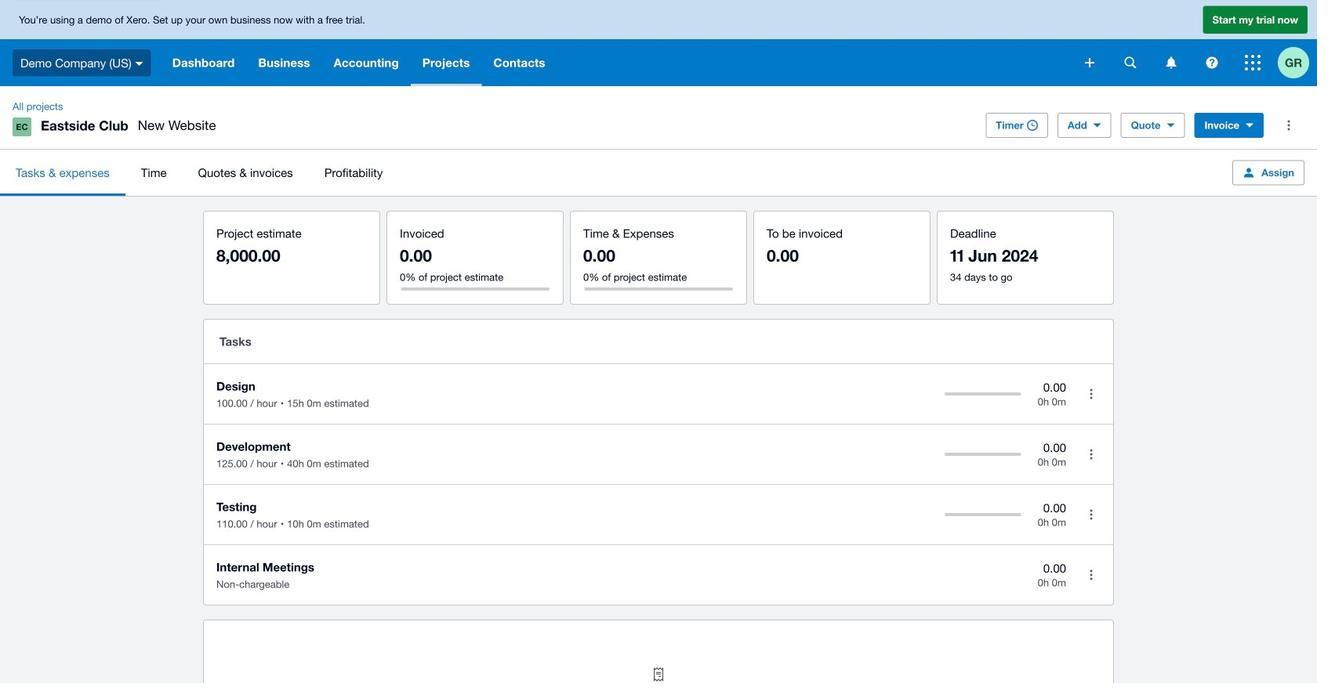Task type: locate. For each thing, give the bounding box(es) containing it.
0 horizontal spatial svg image
[[1085, 58, 1095, 67]]

svg image
[[1125, 57, 1137, 69], [1206, 57, 1218, 69], [1085, 58, 1095, 67]]

0 horizontal spatial svg image
[[135, 62, 143, 66]]

banner
[[0, 0, 1317, 86]]

1 horizontal spatial svg image
[[1166, 57, 1177, 69]]

svg image
[[1245, 55, 1261, 71], [1166, 57, 1177, 69], [135, 62, 143, 66]]

1 horizontal spatial svg image
[[1125, 57, 1137, 69]]



Task type: vqa. For each thing, say whether or not it's contained in the screenshot.
0.00 within the Time & Expenses 0.00 0% of project estimate
no



Task type: describe. For each thing, give the bounding box(es) containing it.
2 horizontal spatial svg image
[[1206, 57, 1218, 69]]

more options image
[[1273, 110, 1305, 141]]

2 horizontal spatial svg image
[[1245, 55, 1261, 71]]



